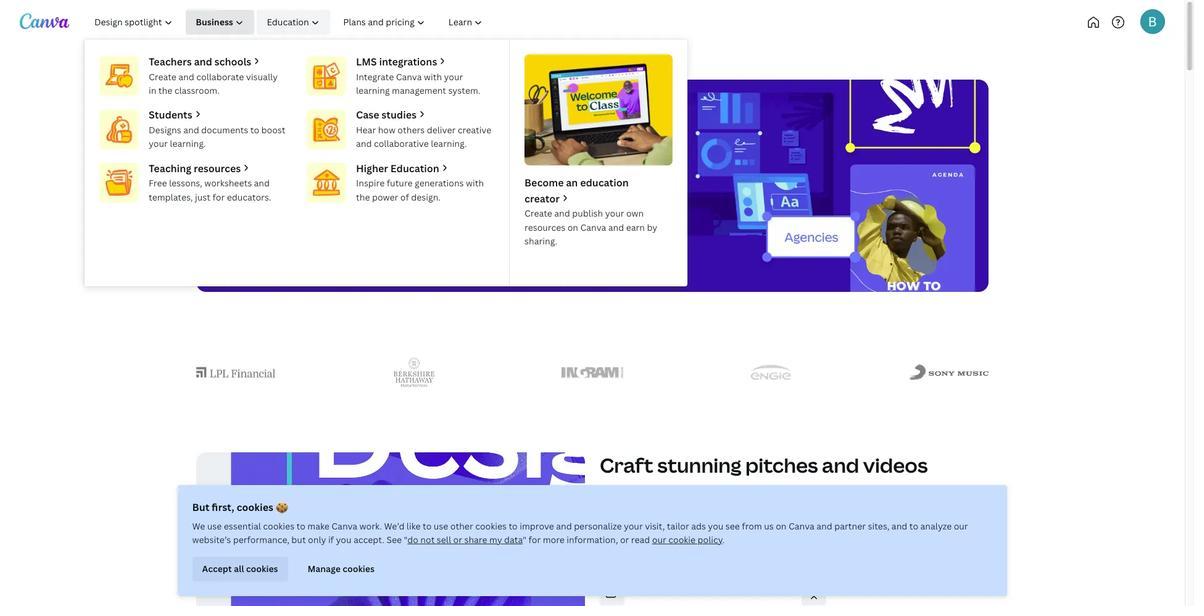 Task type: locate. For each thing, give the bounding box(es) containing it.
2 horizontal spatial the
[[930, 521, 946, 534]]

with inside inspire future generations with the power of design.
[[466, 177, 484, 189]]

for up tailor
[[669, 505, 683, 518]]

your left the own
[[606, 208, 625, 219]]

decks,
[[927, 489, 957, 503]]

inspire future generations with the power of design.
[[356, 177, 484, 203]]

team
[[735, 489, 760, 503]]

creative
[[458, 124, 492, 136], [548, 173, 587, 187], [694, 489, 733, 503]]

sony music image
[[910, 365, 989, 381]]

1 horizontal spatial with
[[466, 177, 484, 189]]

1 vertical spatial education
[[391, 162, 440, 175]]

your down designs on the left top of the page
[[149, 138, 168, 150]]

your inside show off what your creative team can do with custom branded pitch decks, or presentations for new campaigns. use best-in-class video editing tools to create case studies, social media posts, and client projects without breaking the budget.
[[670, 489, 692, 503]]

hear how others deliver creative and collaborative learning.
[[356, 124, 492, 150]]

1 " from the left
[[405, 534, 408, 546]]

0 horizontal spatial from
[[346, 188, 369, 202]]

0 horizontal spatial the
[[159, 85, 172, 96]]

with up in-
[[796, 489, 817, 503]]

1 horizontal spatial from
[[743, 521, 763, 532]]

projects
[[806, 521, 846, 534]]

agency
[[376, 129, 486, 169]]

our
[[955, 521, 969, 532], [653, 534, 667, 546]]

1 horizontal spatial resources
[[525, 221, 566, 233]]

"
[[405, 534, 408, 546], [523, 534, 527, 546]]

canva
[[396, 71, 422, 82], [226, 129, 318, 169], [581, 221, 607, 233], [332, 521, 358, 532], [789, 521, 815, 532]]

1 horizontal spatial education
[[391, 162, 440, 175]]

2 horizontal spatial creative
[[694, 489, 733, 503]]

canva down 'integrations'
[[396, 71, 422, 82]]

with up management at the left of the page
[[424, 71, 442, 82]]

use up website's
[[208, 521, 222, 532]]

2 vertical spatial creative
[[694, 489, 733, 503]]

our down visit,
[[653, 534, 667, 546]]

1 horizontal spatial use
[[434, 521, 449, 532]]

1 horizontal spatial you
[[709, 521, 724, 532]]

videos
[[864, 452, 928, 479]]

to inside designs and documents to boost your learning.
[[251, 124, 259, 136]]

information,
[[567, 534, 619, 546]]

others
[[398, 124, 425, 136]]

1 horizontal spatial create
[[525, 208, 553, 219]]

0 vertical spatial you
[[709, 521, 724, 532]]

and up educators.
[[254, 177, 270, 189]]

1 vertical spatial do
[[408, 534, 419, 546]]

learning. up teaching resources
[[170, 138, 206, 150]]

1 vertical spatial with
[[466, 177, 484, 189]]

tools
[[911, 505, 935, 518]]

0 vertical spatial the
[[159, 85, 172, 96]]

1 horizontal spatial on
[[777, 521, 787, 532]]

see
[[726, 521, 741, 532]]

creative for hear how others deliver creative and collaborative learning.
[[458, 124, 492, 136]]

on right us
[[777, 521, 787, 532]]

and down "creator"
[[555, 208, 570, 219]]

0 horizontal spatial learning.
[[170, 138, 206, 150]]

from down innovative
[[346, 188, 369, 202]]

spend
[[226, 173, 257, 187]]

and inside hear how others deliver creative and collaborative learning.
[[356, 138, 372, 150]]

1 horizontal spatial learning.
[[431, 138, 467, 150]]

all
[[234, 563, 245, 575]]

create inside create and publish your own resources on canva and earn by sharing.
[[525, 208, 553, 219]]

from inside we use essential cookies to make canva work. we'd like to use other cookies to improve and personalize your visit, tailor ads you see from us on canva and partner sites, and to analyze our website's performance, but only if you accept. see "
[[743, 521, 763, 532]]

creative right deliver
[[458, 124, 492, 136]]

1 vertical spatial resources
[[525, 221, 566, 233]]

the inside inspire future generations with the power of design.
[[356, 191, 370, 203]]

studies,
[[624, 521, 661, 534]]

0 vertical spatial resources
[[194, 162, 241, 175]]

lpl financial image
[[196, 367, 275, 378]]

creative up new
[[694, 489, 733, 503]]

we'd
[[385, 521, 405, 532]]

and down use on the bottom right of page
[[757, 521, 775, 534]]

learning. down deliver
[[431, 138, 467, 150]]

on down publish
[[568, 221, 579, 233]]

0 vertical spatial create
[[149, 71, 177, 82]]

0 vertical spatial creative
[[458, 124, 492, 136]]

resources
[[194, 162, 241, 175], [525, 221, 566, 233]]

or up create on the bottom of the page
[[959, 489, 970, 503]]

1 horizontal spatial creative
[[548, 173, 587, 187]]

case
[[600, 521, 622, 534]]

1 vertical spatial more
[[544, 534, 565, 546]]

top level navigation element
[[84, 10, 688, 287]]

like
[[407, 521, 421, 532]]

integrate
[[356, 71, 394, 82]]

not
[[421, 534, 435, 546]]

policy
[[698, 534, 723, 546]]

do down like
[[408, 534, 419, 546]]

solutions
[[241, 56, 280, 67]]

you up policy
[[709, 521, 724, 532]]

canva inside canva for agency teams spend more time building innovative campaigns, and less managing creative assets. experience efficient brand handover from pitch to launch.
[[226, 129, 318, 169]]

2 learning. from the left
[[431, 138, 467, 150]]

budget.
[[949, 521, 985, 534]]

2 vertical spatial with
[[796, 489, 817, 503]]

earn
[[627, 221, 645, 233]]

canva up 'if'
[[332, 521, 358, 532]]

0 horizontal spatial resources
[[194, 162, 241, 175]]

create
[[149, 71, 177, 82], [525, 208, 553, 219]]

the
[[159, 85, 172, 96], [356, 191, 370, 203], [930, 521, 946, 534]]

1 vertical spatial pitch
[[900, 489, 925, 503]]

free lessons, worksheets and templates, just for educators.
[[149, 177, 271, 203]]

or right the sell
[[454, 534, 463, 546]]

brand
[[268, 188, 296, 202]]

1 horizontal spatial pitch
[[900, 489, 925, 503]]

and up collaborate
[[194, 55, 212, 69]]

cookies up the essential
[[237, 501, 274, 514]]

and inside the free lessons, worksheets and templates, just for educators.
[[254, 177, 270, 189]]

0 horizontal spatial with
[[424, 71, 442, 82]]

cookies down accept.
[[343, 563, 375, 575]]

canva inside create and publish your own resources on canva and earn by sharing.
[[581, 221, 607, 233]]

and down hear
[[356, 138, 372, 150]]

0 vertical spatial our
[[955, 521, 969, 532]]

and down students
[[184, 124, 199, 136]]

ads
[[692, 521, 707, 532]]

you right 'if'
[[336, 534, 352, 546]]

future
[[387, 177, 413, 189]]

canva up time
[[226, 129, 318, 169]]

your for integrate canva with your learning management system.
[[444, 71, 463, 82]]

schools
[[215, 55, 252, 69]]

from left us
[[743, 521, 763, 532]]

your for create and publish your own resources on canva and earn by sharing.
[[606, 208, 625, 219]]

and down editing
[[893, 521, 908, 532]]

free
[[149, 177, 167, 189]]

the right in
[[159, 85, 172, 96]]

and inside designs and documents to boost your learning.
[[184, 124, 199, 136]]

1 horizontal spatial the
[[356, 191, 370, 203]]

1 vertical spatial on
[[777, 521, 787, 532]]

1 learning. from the left
[[170, 138, 206, 150]]

teachers
[[149, 55, 192, 69]]

0 horizontal spatial on
[[568, 221, 579, 233]]

show
[[600, 489, 626, 503]]

and up the classroom.
[[179, 71, 194, 82]]

create inside create and collaborate visually in the classroom.
[[149, 71, 177, 82]]

creative inside show off what your creative team can do with custom branded pitch decks, or presentations for new campaigns. use best-in-class video editing tools to create case studies, social media posts, and client projects without breaking the budget.
[[694, 489, 733, 503]]

media
[[694, 521, 723, 534]]

0 horizontal spatial education
[[267, 16, 309, 28]]

creative inside hear how others deliver creative and collaborative learning.
[[458, 124, 492, 136]]

stunning
[[658, 452, 742, 479]]

2 horizontal spatial or
[[959, 489, 970, 503]]

an
[[566, 176, 578, 190]]

sharing.
[[525, 235, 558, 247]]

1 use from the left
[[208, 521, 222, 532]]

lms
[[356, 55, 377, 69]]

the inside create and collaborate visually in the classroom.
[[159, 85, 172, 96]]

the down inspire
[[356, 191, 370, 203]]

new
[[685, 505, 705, 518]]

more up brand
[[259, 173, 284, 187]]

with right generations
[[466, 177, 484, 189]]

our inside we use essential cookies to make canva work. we'd like to use other cookies to improve and personalize your visit, tailor ads you see from us on canva and partner sites, and to analyze our website's performance, but only if you accept. see "
[[955, 521, 969, 532]]

and left less
[[459, 173, 477, 187]]

if
[[329, 534, 334, 546]]

for right just
[[213, 191, 225, 203]]

education
[[267, 16, 309, 28], [391, 162, 440, 175]]

for inside canva for agency teams spend more time building innovative campaigns, and less managing creative assets. experience efficient brand handover from pitch to launch.
[[324, 129, 370, 169]]

0 vertical spatial education
[[267, 16, 309, 28]]

with inside integrate canva with your learning management system.
[[424, 71, 442, 82]]

canva down publish
[[581, 221, 607, 233]]

2 " from the left
[[523, 534, 527, 546]]

of
[[401, 191, 409, 203]]

pitches
[[746, 452, 819, 479]]

campaigns.
[[707, 505, 761, 518]]

posts,
[[725, 521, 754, 534]]

and left earn
[[609, 221, 624, 233]]

lms integrations
[[356, 55, 437, 69]]

your down presentations
[[625, 521, 644, 532]]

0 vertical spatial pitch
[[372, 188, 396, 202]]

design.
[[411, 191, 441, 203]]

your
[[444, 71, 463, 82], [149, 138, 168, 150], [606, 208, 625, 219], [670, 489, 692, 503], [625, 521, 644, 532]]

our down create on the bottom of the page
[[955, 521, 969, 532]]

learning
[[356, 85, 390, 96]]

0 vertical spatial on
[[568, 221, 579, 233]]

1 horizontal spatial do
[[781, 489, 794, 503]]

berkshire hathaway image
[[394, 358, 435, 387]]

use up the sell
[[434, 521, 449, 532]]

do inside show off what your creative team can do with custom branded pitch decks, or presentations for new campaigns. use best-in-class video editing tools to create case studies, social media posts, and client projects without breaking the budget.
[[781, 489, 794, 503]]

pitch
[[372, 188, 396, 202], [900, 489, 925, 503]]

0 horizontal spatial use
[[208, 521, 222, 532]]

1 horizontal spatial our
[[955, 521, 969, 532]]

to up data
[[509, 521, 518, 532]]

own
[[627, 208, 644, 219]]

1 vertical spatial our
[[653, 534, 667, 546]]

0 vertical spatial do
[[781, 489, 794, 503]]

pitch up tools
[[900, 489, 925, 503]]

0 horizontal spatial create
[[149, 71, 177, 82]]

classroom.
[[175, 85, 220, 96]]

campaigns,
[[403, 173, 457, 187]]

1 vertical spatial from
[[743, 521, 763, 532]]

1 vertical spatial you
[[336, 534, 352, 546]]

for down improve on the left of the page
[[529, 534, 541, 546]]

1 vertical spatial the
[[356, 191, 370, 203]]

to right power
[[399, 188, 409, 202]]

pitch down innovative
[[372, 188, 396, 202]]

with inside show off what your creative team can do with custom branded pitch decks, or presentations for new campaigns. use best-in-class video editing tools to create case studies, social media posts, and client projects without breaking the budget.
[[796, 489, 817, 503]]

create down teachers
[[149, 71, 177, 82]]

for up the building on the top left of page
[[324, 129, 370, 169]]

1 horizontal spatial "
[[523, 534, 527, 546]]

1 vertical spatial creative
[[548, 173, 587, 187]]

creative up "creator"
[[548, 173, 587, 187]]

0 horizontal spatial creative
[[458, 124, 492, 136]]

2 use from the left
[[434, 521, 449, 532]]

" down improve on the left of the page
[[523, 534, 527, 546]]

1 vertical spatial create
[[525, 208, 553, 219]]

0 horizontal spatial pitch
[[372, 188, 396, 202]]

2 vertical spatial the
[[930, 521, 946, 534]]

for
[[324, 129, 370, 169], [213, 191, 225, 203], [669, 505, 683, 518], [529, 534, 541, 546]]

education up future
[[391, 162, 440, 175]]

0 horizontal spatial more
[[259, 173, 284, 187]]

1 horizontal spatial or
[[621, 534, 630, 546]]

create
[[950, 505, 980, 518]]

designs
[[149, 124, 181, 136]]

resources up worksheets
[[194, 162, 241, 175]]

the down tools
[[930, 521, 946, 534]]

2 horizontal spatial with
[[796, 489, 817, 503]]

create down "creator"
[[525, 208, 553, 219]]

with
[[424, 71, 442, 82], [466, 177, 484, 189], [796, 489, 817, 503]]

or left read
[[621, 534, 630, 546]]

more down improve on the left of the page
[[544, 534, 565, 546]]

your inside integrate canva with your learning management system.
[[444, 71, 463, 82]]

inspire
[[356, 177, 385, 189]]

0 horizontal spatial you
[[336, 534, 352, 546]]

to left boost
[[251, 124, 259, 136]]

.
[[723, 534, 726, 546]]

create and publish your own resources on canva and earn by sharing.
[[525, 208, 658, 247]]

your inside create and publish your own resources on canva and earn by sharing.
[[606, 208, 625, 219]]

your up new
[[670, 489, 692, 503]]

0 vertical spatial more
[[259, 173, 284, 187]]

more
[[259, 173, 284, 187], [544, 534, 565, 546]]

resources up the sharing.
[[525, 221, 566, 233]]

create for teachers and schools
[[149, 71, 177, 82]]

essential
[[224, 521, 261, 532]]

to up analyze
[[937, 505, 947, 518]]

0 vertical spatial with
[[424, 71, 442, 82]]

manage cookies button
[[298, 557, 385, 582]]

cookies
[[237, 501, 274, 514], [264, 521, 295, 532], [476, 521, 507, 532], [247, 563, 279, 575], [343, 563, 375, 575]]

canva for agency teams spend more time building innovative campaigns, and less managing creative assets. experience efficient brand handover from pitch to launch.
[[226, 129, 677, 202]]

to
[[251, 124, 259, 136], [399, 188, 409, 202], [937, 505, 947, 518], [297, 521, 306, 532], [423, 521, 432, 532], [509, 521, 518, 532], [910, 521, 919, 532]]

your up system.
[[444, 71, 463, 82]]

education up solutions
[[267, 16, 309, 28]]

0 horizontal spatial "
[[405, 534, 408, 546]]

0 vertical spatial from
[[346, 188, 369, 202]]

1 horizontal spatial more
[[544, 534, 565, 546]]

client
[[777, 521, 804, 534]]

do right the can
[[781, 489, 794, 503]]

" right the see
[[405, 534, 408, 546]]

teaching resources
[[149, 162, 241, 175]]

generations
[[415, 177, 464, 189]]



Task type: vqa. For each thing, say whether or not it's contained in the screenshot.


Task type: describe. For each thing, give the bounding box(es) containing it.
in
[[149, 85, 156, 96]]

education inside education dropdown button
[[267, 16, 309, 28]]

your inside designs and documents to boost your learning.
[[149, 138, 168, 150]]

to inside canva for agency teams spend more time building innovative campaigns, and less managing creative assets. experience efficient brand handover from pitch to launch.
[[399, 188, 409, 202]]

studies
[[382, 108, 417, 122]]

pitch inside canva for agency teams spend more time building innovative campaigns, and less managing creative assets. experience efficient brand handover from pitch to launch.
[[372, 188, 396, 202]]

pitch inside show off what your creative team can do with custom branded pitch decks, or presentations for new campaigns. use best-in-class video editing tools to create case studies, social media posts, and client projects without breaking the budget.
[[900, 489, 925, 503]]

creative inside canva for agency teams spend more time building innovative campaigns, and less managing creative assets. experience efficient brand handover from pitch to launch.
[[548, 173, 587, 187]]

sell
[[437, 534, 452, 546]]

and up custom
[[823, 452, 860, 479]]

we
[[193, 521, 206, 532]]

teachers and schools
[[149, 55, 252, 69]]

create for become an education creator
[[525, 208, 553, 219]]

learning. inside hear how others deliver creative and collaborative learning.
[[431, 138, 467, 150]]

sites,
[[869, 521, 890, 532]]

resources inside create and publish your own resources on canva and earn by sharing.
[[525, 221, 566, 233]]

0 horizontal spatial or
[[454, 534, 463, 546]]

hear
[[356, 124, 376, 136]]

power
[[372, 191, 398, 203]]

accept.
[[354, 534, 385, 546]]

partner
[[835, 521, 867, 532]]

engie image
[[751, 365, 792, 380]]

social
[[664, 521, 691, 534]]

and inside show off what your creative team can do with custom branded pitch decks, or presentations for new campaigns. use best-in-class video editing tools to create case studies, social media posts, and client projects without breaking the budget.
[[757, 521, 775, 534]]

us
[[765, 521, 775, 532]]

and up the "do not sell or share my data " for more information, or read our cookie policy ."
[[557, 521, 573, 532]]

canva inside integrate canva with your learning management system.
[[396, 71, 422, 82]]

system.
[[449, 85, 481, 96]]

only
[[308, 534, 327, 546]]

create and collaborate visually in the classroom.
[[149, 71, 278, 96]]

publish
[[573, 208, 603, 219]]

and inside create and collaborate visually in the classroom.
[[179, 71, 194, 82]]

accept all cookies
[[203, 563, 279, 575]]

handover
[[298, 188, 344, 202]]

do not sell or share my data link
[[408, 534, 523, 546]]

home
[[196, 56, 221, 67]]

just
[[195, 191, 211, 203]]

by
[[647, 221, 658, 233]]

your for show off what your creative team can do with custom branded pitch decks, or presentations for new campaigns. use best-in-class video editing tools to create case studies, social media posts, and client projects without breaking the budget.
[[670, 489, 692, 503]]

creative for show off what your creative team can do with custom branded pitch decks, or presentations for new campaigns. use best-in-class video editing tools to create case studies, social media posts, and client projects without breaking the budget.
[[694, 489, 733, 503]]

cookies down 🍪
[[264, 521, 295, 532]]

analyze
[[921, 521, 953, 532]]

teams
[[492, 129, 585, 169]]

your inside we use essential cookies to make canva work. we'd like to use other cookies to improve and personalize your visit, tailor ads you see from us on canva and partner sites, and to analyze our website's performance, but only if you accept. see "
[[625, 521, 644, 532]]

do not sell or share my data " for more information, or read our cookie policy .
[[408, 534, 726, 546]]

and down class
[[817, 521, 833, 532]]

cookie
[[669, 534, 696, 546]]

off
[[629, 489, 642, 503]]

what
[[644, 489, 668, 503]]

share
[[465, 534, 488, 546]]

teaching
[[149, 162, 191, 175]]

for inside the free lessons, worksheets and templates, just for educators.
[[213, 191, 225, 203]]

0 horizontal spatial our
[[653, 534, 667, 546]]

to right like
[[423, 521, 432, 532]]

show off what your creative team can do with custom branded pitch decks, or presentations for new campaigns. use best-in-class video editing tools to create case studies, social media posts, and client projects without breaking the budget.
[[600, 489, 985, 534]]

to up but
[[297, 521, 306, 532]]

to inside show off what your creative team can do with custom branded pitch decks, or presentations for new campaigns. use best-in-class video editing tools to create case studies, social media posts, and client projects without breaking the budget.
[[937, 505, 947, 518]]

managing
[[500, 173, 546, 187]]

visually
[[246, 71, 278, 82]]

read
[[632, 534, 651, 546]]

manage
[[308, 563, 341, 575]]

cookies up my
[[476, 521, 507, 532]]

in-
[[808, 505, 820, 518]]

branded
[[857, 489, 898, 503]]

we use essential cookies to make canva work. we'd like to use other cookies to improve and personalize your visit, tailor ads you see from us on canva and partner sites, and to analyze our website's performance, but only if you accept. see "
[[193, 521, 969, 546]]

can
[[762, 489, 779, 503]]

learning. inside designs and documents to boost your learning.
[[170, 138, 206, 150]]

how
[[378, 124, 396, 136]]

innovative
[[351, 173, 401, 187]]

for inside show off what your creative team can do with custom branded pitch decks, or presentations for new campaigns. use best-in-class video editing tools to create case studies, social media posts, and client projects without breaking the budget.
[[669, 505, 683, 518]]

and inside canva for agency teams spend more time building innovative campaigns, and less managing creative assets. experience efficient brand handover from pitch to launch.
[[459, 173, 477, 187]]

visit,
[[646, 521, 666, 532]]

education
[[581, 176, 629, 190]]

but
[[292, 534, 306, 546]]

education button
[[257, 10, 331, 35]]

education menu
[[84, 40, 688, 287]]

higher
[[356, 162, 388, 175]]

creator
[[525, 192, 560, 205]]

less
[[479, 173, 498, 187]]

the inside show off what your creative team can do with custom branded pitch decks, or presentations for new campaigns. use best-in-class video editing tools to create case studies, social media posts, and client projects without breaking the budget.
[[930, 521, 946, 534]]

case
[[356, 108, 379, 122]]

editing
[[875, 505, 908, 518]]

collaborate
[[197, 71, 244, 82]]

presentations
[[600, 505, 666, 518]]

lessons,
[[169, 177, 202, 189]]

more inside canva for agency teams spend more time building innovative campaigns, and less managing creative assets. experience efficient brand handover from pitch to launch.
[[259, 173, 284, 187]]

" inside we use essential cookies to make canva work. we'd like to use other cookies to improve and personalize your visit, tailor ads you see from us on canva and partner sites, and to analyze our website's performance, but only if you accept. see "
[[405, 534, 408, 546]]

students
[[149, 108, 192, 122]]

improve
[[520, 521, 555, 532]]

integrations
[[379, 55, 437, 69]]

experience
[[624, 173, 677, 187]]

from inside canva for agency teams spend more time building innovative campaigns, and less managing creative assets. experience efficient brand handover from pitch to launch.
[[346, 188, 369, 202]]

worksheets
[[205, 177, 252, 189]]

tailor
[[668, 521, 690, 532]]

launch.
[[411, 188, 446, 202]]

0 horizontal spatial do
[[408, 534, 419, 546]]

video
[[847, 505, 873, 518]]

canva down best-
[[789, 521, 815, 532]]

personalize
[[575, 521, 622, 532]]

see
[[387, 534, 402, 546]]

solutions link
[[241, 55, 280, 69]]

efficient
[[226, 188, 265, 202]]

cookies right all
[[247, 563, 279, 575]]

make
[[308, 521, 330, 532]]

02-agency (4) image
[[196, 453, 585, 606]]

accept
[[203, 563, 232, 575]]

become an education creator
[[525, 176, 629, 205]]

ingram miro image
[[562, 368, 624, 378]]

assets.
[[589, 173, 622, 187]]

manage cookies
[[308, 563, 375, 575]]

to down tools
[[910, 521, 919, 532]]

on inside we use essential cookies to make canva work. we'd like to use other cookies to improve and personalize your visit, tailor ads you see from us on canva and partner sites, and to analyze our website's performance, but only if you accept. see "
[[777, 521, 787, 532]]

agencies
[[300, 56, 337, 67]]

boost
[[262, 124, 286, 136]]

documents
[[201, 124, 248, 136]]

or inside show off what your creative team can do with custom branded pitch decks, or presentations for new campaigns. use best-in-class video editing tools to create case studies, social media posts, and client projects without breaking the budget.
[[959, 489, 970, 503]]

integrate canva with your learning management system.
[[356, 71, 481, 96]]

education inside education menu
[[391, 162, 440, 175]]

on inside create and publish your own resources on canva and earn by sharing.
[[568, 221, 579, 233]]

🍪
[[276, 501, 289, 514]]

but first, cookies 🍪
[[193, 501, 289, 514]]



